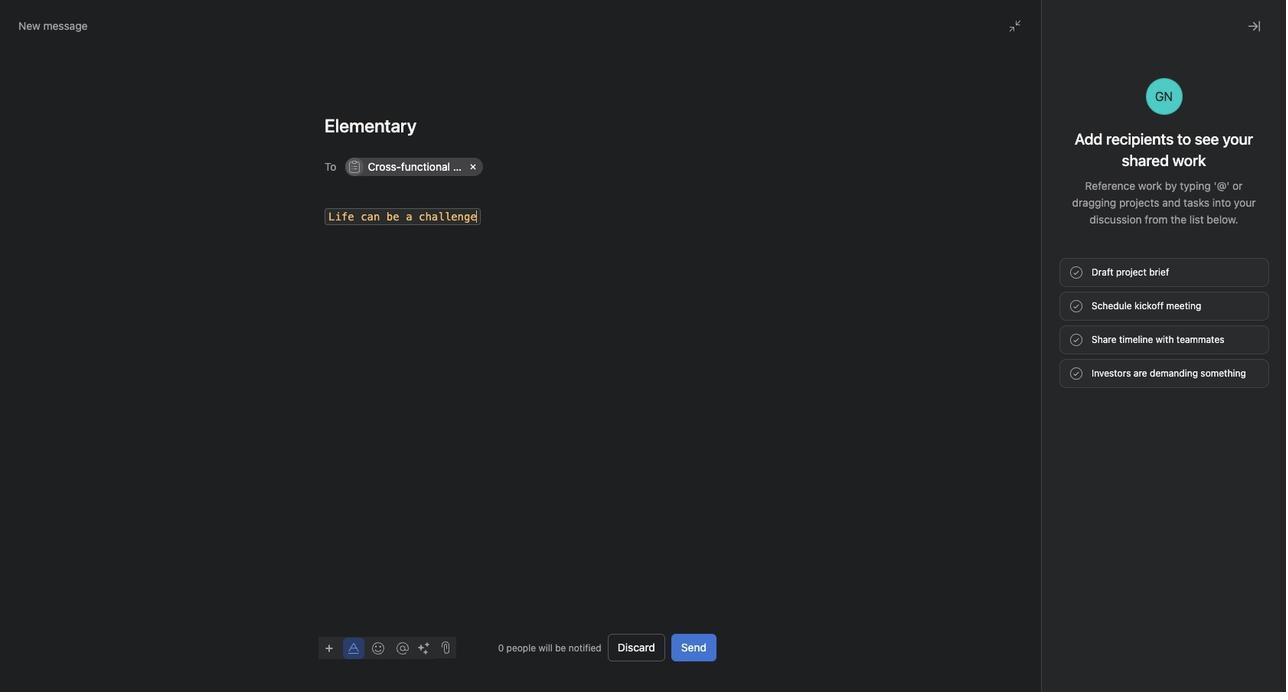 Task type: vqa. For each thing, say whether or not it's contained in the screenshot.
Emoji image
yes



Task type: locate. For each thing, give the bounding box(es) containing it.
0 horizontal spatial close image
[[1226, 324, 1239, 336]]

1 vertical spatial close image
[[1226, 324, 1239, 336]]

main content
[[750, 81, 1286, 692]]

dialog
[[873, 313, 1255, 692]]

minimize image
[[1009, 20, 1021, 32], [1202, 324, 1214, 336]]

1 vertical spatial add subject text field
[[873, 360, 1255, 381]]

emoji image
[[372, 642, 384, 654]]

row
[[343, 154, 716, 180], [910, 391, 1236, 417]]

0 horizontal spatial minimize image
[[1009, 20, 1021, 32]]

add task image
[[375, 166, 387, 178]]

0 horizontal spatial row
[[343, 154, 716, 180]]

1 horizontal spatial row
[[910, 391, 1236, 417]]

Add subject text field
[[306, 113, 735, 138], [873, 360, 1255, 381]]

0 horizontal spatial add subject text field
[[306, 113, 735, 138]]

expand popout to full screen image
[[1177, 324, 1190, 336]]

1 horizontal spatial close image
[[1248, 20, 1260, 32]]

hide sidebar image
[[20, 12, 32, 24]]

minimize image for top add subject text field
[[1009, 20, 1021, 32]]

1 horizontal spatial minimize image
[[1202, 324, 1214, 336]]

close image
[[1248, 20, 1260, 32], [1226, 324, 1239, 336]]

0 vertical spatial minimize image
[[1009, 20, 1021, 32]]

1 vertical spatial minimize image
[[1202, 324, 1214, 336]]

at mention image
[[397, 642, 409, 654]]

cell
[[346, 158, 483, 176]]

0 vertical spatial row
[[343, 154, 716, 180]]

0 vertical spatial add subject text field
[[306, 113, 735, 138]]

investors are demanding something dialog
[[750, 38, 1286, 692]]

toolbar
[[318, 637, 435, 659]]

insert an object image
[[325, 643, 334, 653]]



Task type: describe. For each thing, give the bounding box(es) containing it.
formatting image
[[348, 642, 360, 654]]

0 vertical spatial close image
[[1248, 20, 1260, 32]]

gn image
[[1155, 78, 1173, 115]]

1 horizontal spatial add subject text field
[[873, 360, 1255, 381]]

Mark complete checkbox
[[446, 204, 464, 223]]

ai assist options image
[[418, 642, 430, 654]]

mark complete image
[[446, 204, 464, 223]]

minimize image for add subject text field to the right
[[1202, 324, 1214, 336]]

1 vertical spatial row
[[910, 391, 1236, 417]]

Task Name text field
[[758, 124, 1268, 159]]



